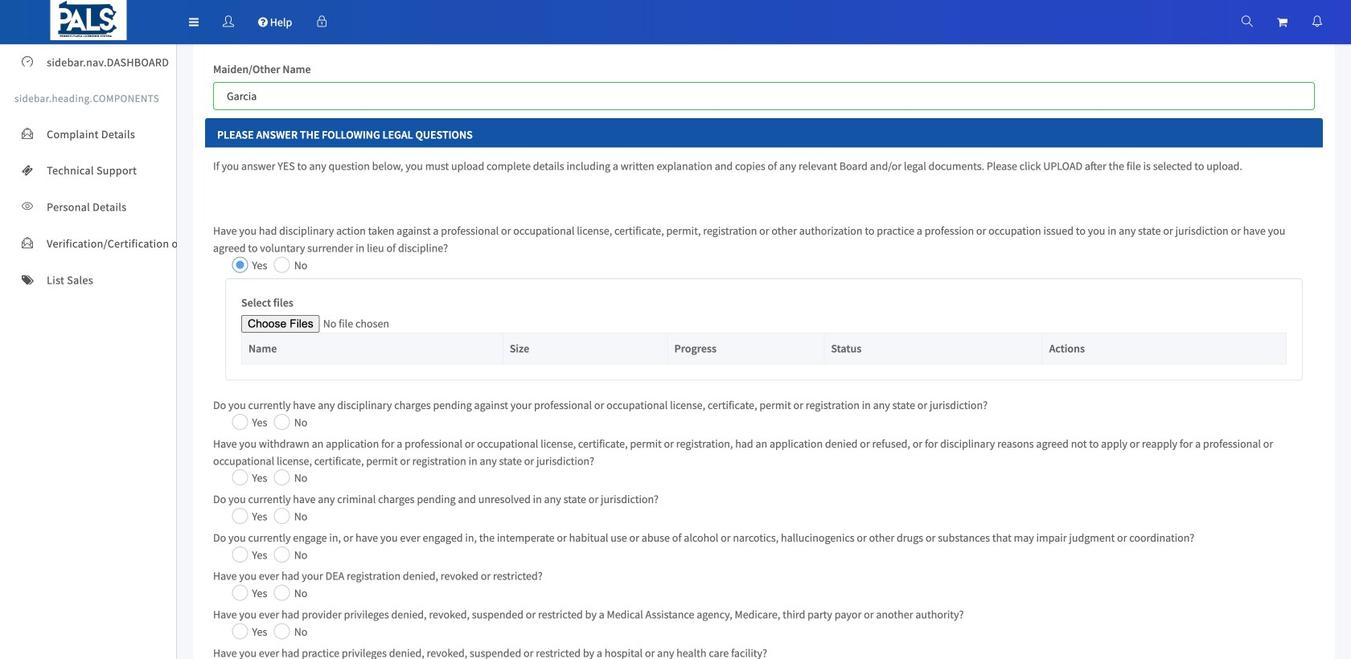Task type: vqa. For each thing, say whether or not it's contained in the screenshot.
topmost the info circle Icon
no



Task type: locate. For each thing, give the bounding box(es) containing it.
app logo image
[[50, 0, 127, 40]]

None email field
[[776, 15, 1316, 44]]

None file field
[[241, 316, 432, 333]]

(999) 999-9999 text field
[[213, 15, 752, 44]]

navigation
[[0, 0, 1352, 44]]

None text field
[[213, 82, 1316, 110]]



